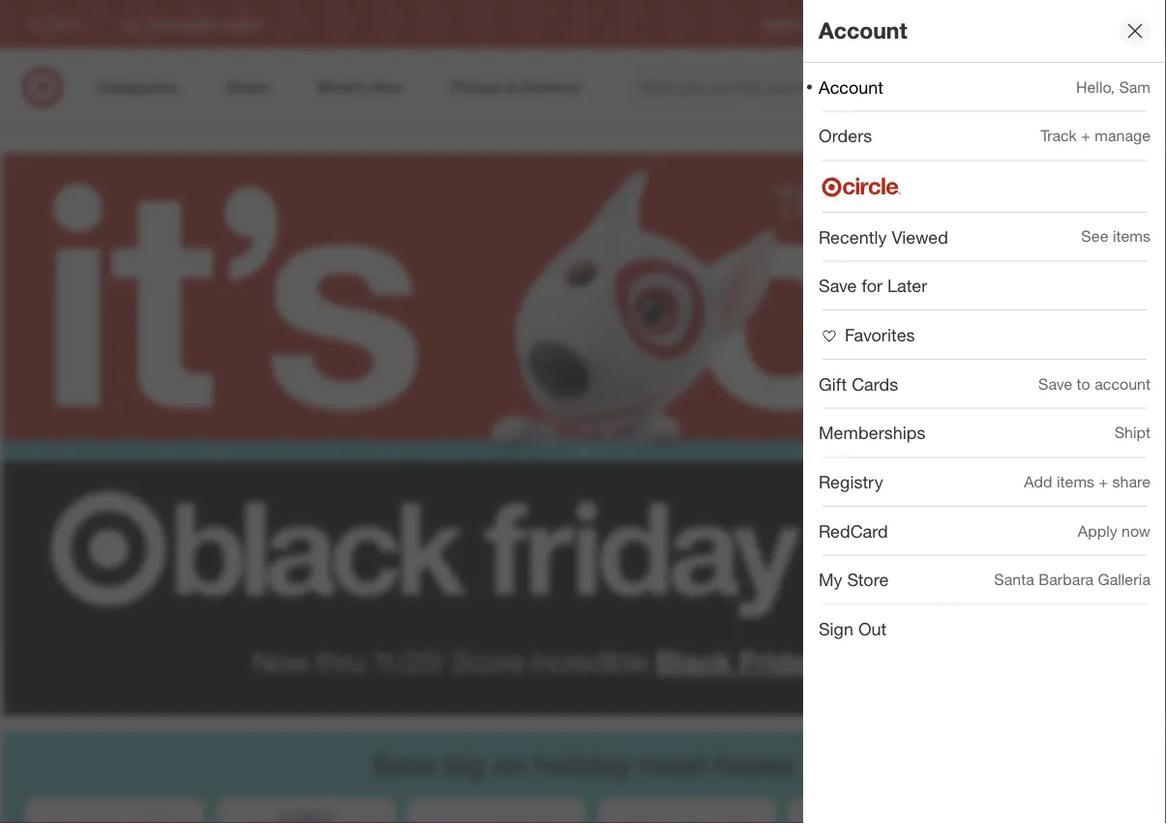 Task type: vqa. For each thing, say whether or not it's contained in the screenshot.


Task type: describe. For each thing, give the bounding box(es) containing it.
out
[[858, 619, 887, 640]]

incredible
[[532, 644, 648, 679]]

items for registry
[[1057, 473, 1095, 491]]

save for save for later
[[819, 275, 857, 296]]

favorites link
[[803, 311, 1166, 359]]

track + manage
[[1041, 126, 1151, 145]]

friday
[[739, 644, 822, 679]]

my
[[819, 570, 843, 591]]

now thru 11 /25! score incredible black friday deals
[[253, 644, 906, 679]]

santa barbara galleria
[[994, 571, 1151, 590]]

my store
[[819, 570, 889, 591]]

now
[[253, 644, 309, 679]]

see items
[[1081, 227, 1151, 246]]

hello, sam
[[1076, 77, 1151, 96]]

carousel region
[[2, 732, 1164, 824]]

see
[[1081, 227, 1109, 246]]

black
[[656, 644, 731, 679]]

must-
[[638, 747, 716, 782]]

add items + share
[[1024, 473, 1151, 491]]

big
[[444, 747, 485, 782]]

0 vertical spatial +
[[1081, 126, 1091, 145]]

0 horizontal spatial registry
[[763, 17, 806, 31]]

save to account
[[1039, 374, 1151, 393]]

save for save big on holiday must-haves
[[372, 747, 436, 782]]

stores
[[1121, 17, 1155, 31]]

account hello, sam element
[[819, 76, 884, 97]]

cards
[[852, 373, 898, 394]]

account
[[1095, 374, 1151, 393]]

orders
[[819, 126, 872, 146]]

this week only it's on! target black friday deals image
[[2, 126, 1164, 639]]

registry inside the account dialog
[[819, 472, 883, 492]]

deals
[[829, 644, 906, 679]]

weekly ad link
[[837, 16, 892, 32]]

haves
[[716, 747, 794, 782]]

recently
[[819, 226, 887, 247]]

track
[[1041, 126, 1077, 145]]

galleria
[[1098, 571, 1151, 590]]

find stores
[[1096, 17, 1155, 31]]

registry link
[[763, 16, 806, 32]]

1 account from the top
[[819, 17, 907, 44]]

holiday
[[535, 747, 630, 782]]

redcard
[[819, 521, 888, 542]]



Task type: locate. For each thing, give the bounding box(es) containing it.
sign out
[[819, 619, 887, 640]]

0 vertical spatial registry
[[763, 17, 806, 31]]

account dialog
[[803, 0, 1166, 824]]

find stores link
[[1096, 16, 1155, 32]]

santa
[[994, 571, 1034, 590]]

+
[[1081, 126, 1091, 145], [1099, 473, 1108, 491]]

add
[[1024, 473, 1052, 491]]

viewed
[[892, 226, 948, 247]]

save for save to account
[[1039, 374, 1072, 393]]

gift
[[819, 373, 847, 394]]

score
[[452, 644, 524, 679]]

sign
[[819, 619, 854, 640]]

2 horizontal spatial save
[[1039, 374, 1072, 393]]

registry up the what can we help you find? suggestions appear below search field
[[763, 17, 806, 31]]

items right the add
[[1057, 473, 1095, 491]]

sam
[[1119, 77, 1151, 96]]

barbara
[[1039, 571, 1094, 590]]

to
[[1077, 374, 1090, 393]]

thru
[[316, 644, 365, 679]]

now
[[1122, 522, 1151, 540]]

shipt
[[1115, 423, 1151, 442]]

sign out link
[[803, 605, 1166, 653]]

2 vertical spatial save
[[372, 747, 436, 782]]

1 vertical spatial +
[[1099, 473, 1108, 491]]

weekly ad
[[837, 17, 892, 31]]

save inside the "carousel" region
[[372, 747, 436, 782]]

gift cards
[[819, 373, 898, 394]]

1 horizontal spatial save
[[819, 275, 857, 296]]

save left the to in the top right of the page
[[1039, 374, 1072, 393]]

2 account from the top
[[819, 76, 884, 97]]

registry
[[763, 17, 806, 31], [819, 472, 883, 492]]

0 horizontal spatial items
[[1057, 473, 1095, 491]]

/25!
[[396, 644, 444, 679]]

items
[[1113, 227, 1151, 246], [1057, 473, 1095, 491]]

view favorites element
[[819, 324, 915, 345]]

for
[[862, 275, 883, 296]]

account up the account hello, sam element
[[819, 17, 907, 44]]

hello,
[[1076, 77, 1115, 96]]

save for later
[[819, 275, 927, 296]]

later
[[887, 275, 927, 296]]

+ right track
[[1081, 126, 1091, 145]]

apply now
[[1078, 522, 1151, 540]]

share
[[1113, 473, 1151, 491]]

memberships
[[819, 423, 926, 443]]

11
[[372, 644, 396, 679]]

registry up the redcard
[[819, 472, 883, 492]]

0 vertical spatial save
[[819, 275, 857, 296]]

+ left share
[[1099, 473, 1108, 491]]

0 vertical spatial account
[[819, 17, 907, 44]]

apply
[[1078, 522, 1117, 540]]

1 horizontal spatial items
[[1113, 227, 1151, 246]]

save
[[819, 275, 857, 296], [1039, 374, 1072, 393], [372, 747, 436, 782]]

1 horizontal spatial registry
[[819, 472, 883, 492]]

store
[[847, 570, 889, 591]]

items for recently viewed
[[1113, 227, 1151, 246]]

1 vertical spatial save
[[1039, 374, 1072, 393]]

0 horizontal spatial +
[[1081, 126, 1091, 145]]

save left big
[[372, 747, 436, 782]]

favorites
[[845, 324, 915, 345]]

on
[[493, 747, 527, 782]]

account
[[819, 17, 907, 44], [819, 76, 884, 97]]

save big on holiday must-haves
[[372, 747, 794, 782]]

items right "see"
[[1113, 227, 1151, 246]]

find
[[1096, 17, 1118, 31]]

hi, sam image
[[1068, 82, 1080, 94]]

1 vertical spatial items
[[1057, 473, 1095, 491]]

0 vertical spatial items
[[1113, 227, 1151, 246]]

weekly
[[837, 17, 874, 31]]

1 vertical spatial account
[[819, 76, 884, 97]]

manage
[[1095, 126, 1151, 145]]

ad
[[877, 17, 892, 31]]

1 horizontal spatial +
[[1099, 473, 1108, 491]]

0 horizontal spatial save
[[372, 747, 436, 782]]

save for later link
[[803, 262, 1166, 310]]

1 vertical spatial registry
[[819, 472, 883, 492]]

recently viewed
[[819, 226, 948, 247]]

account up orders
[[819, 76, 884, 97]]

save left for on the right
[[819, 275, 857, 296]]

What can we help you find? suggestions appear below search field
[[628, 66, 921, 108]]



